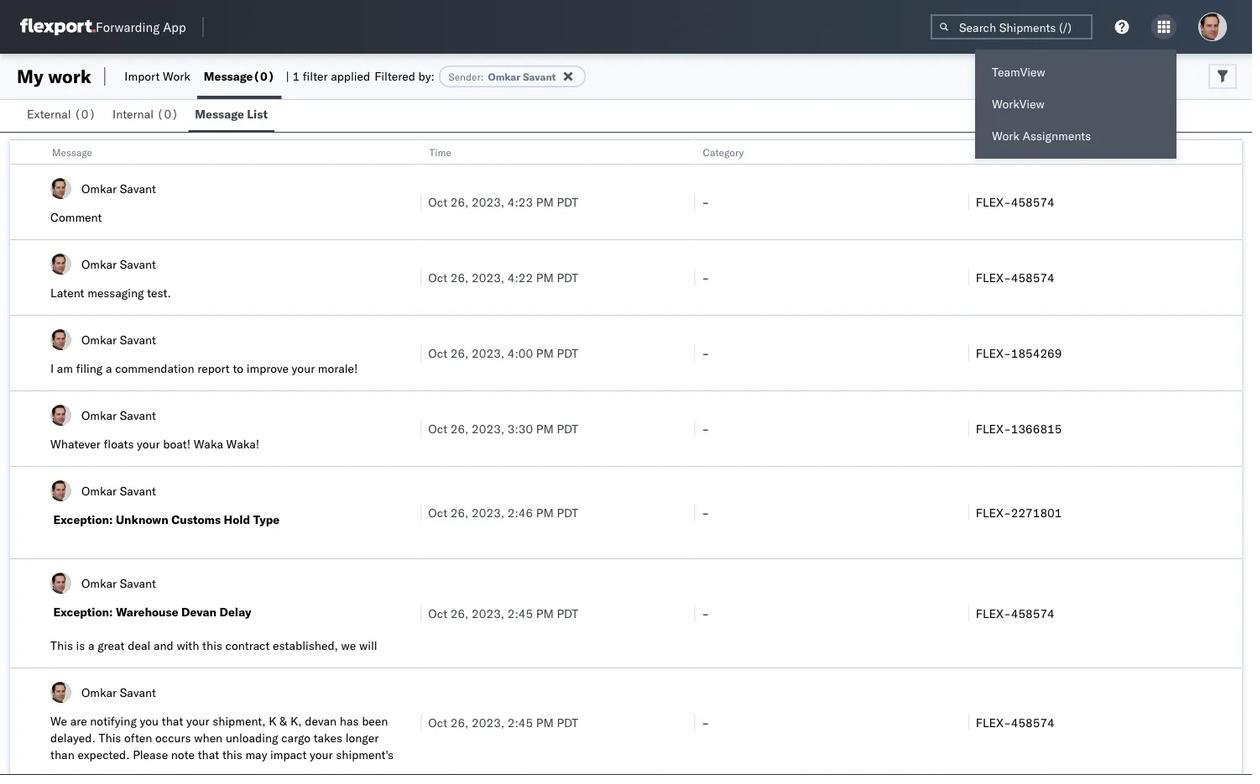 Task type: describe. For each thing, give the bounding box(es) containing it.
26, for latent messaging test.
[[451, 270, 469, 285]]

6 - from the top
[[702, 606, 710, 621]]

2:46
[[508, 505, 533, 520]]

2023, for hold
[[472, 505, 505, 520]]

flex- 1854269
[[976, 346, 1063, 360]]

notifying
[[90, 714, 137, 728]]

lucrative
[[96, 655, 142, 670]]

1 2023, from the top
[[472, 194, 505, 209]]

with
[[177, 638, 199, 653]]

oct 26, 2023, 2:46 pm pdt
[[429, 505, 579, 520]]

pm for you
[[536, 715, 554, 730]]

we are notifying you that your shipment, k & k, devan has been delayed. this often occurs when unloading cargo takes longer than expected. please note that this may impact your shipment's
[[50, 714, 394, 762]]

flex- 458574 for we
[[976, 715, 1055, 730]]

to
[[233, 361, 244, 376]]

1 26, from the top
[[451, 194, 469, 209]]

impact
[[270, 747, 307, 762]]

filtered
[[375, 69, 416, 84]]

waka
[[194, 437, 223, 451]]

message for list
[[195, 107, 244, 121]]

k
[[269, 714, 277, 728]]

i am filing a commendation report to improve your morale!
[[50, 361, 358, 376]]

1 oct 26, 2023, 2:45 pm pdt from the top
[[429, 606, 579, 621]]

6 pdt from the top
[[557, 606, 579, 621]]

omkar for we
[[81, 685, 117, 699]]

:
[[481, 70, 484, 83]]

oct 26, 2023, 4:23 pm pdt
[[429, 194, 579, 209]]

hold
[[224, 512, 250, 527]]

waka!
[[226, 437, 260, 451]]

- for latent messaging test.
[[702, 270, 710, 285]]

longer
[[346, 731, 379, 745]]

customs
[[171, 512, 221, 527]]

you
[[140, 714, 159, 728]]

omkar savant for i
[[81, 332, 156, 347]]

flex- 1366815
[[976, 421, 1063, 436]]

teamview
[[992, 65, 1046, 79]]

savant for whatever
[[120, 408, 156, 422]]

your left morale!
[[292, 361, 315, 376]]

26, for a
[[451, 346, 469, 360]]

savant right :
[[523, 70, 556, 83]]

oct for boat!
[[429, 421, 448, 436]]

internal
[[113, 107, 154, 121]]

work assignments
[[992, 128, 1092, 143]]

2023, for boat!
[[472, 421, 505, 436]]

am
[[57, 361, 73, 376]]

than
[[50, 747, 75, 762]]

1854269
[[1012, 346, 1063, 360]]

filing
[[76, 361, 103, 376]]

i
[[50, 361, 54, 376]]

1 flex- from the top
[[976, 194, 1012, 209]]

work inside button
[[163, 69, 190, 84]]

2271801
[[1012, 505, 1063, 520]]

may
[[246, 747, 267, 762]]

flex- 458574 for comment
[[976, 194, 1055, 209]]

6 26, from the top
[[451, 606, 469, 621]]

2 2:45 from the top
[[508, 715, 533, 730]]

resize handle column header for related work item/shipment
[[1223, 140, 1243, 775]]

oct for a
[[429, 346, 448, 360]]

- for you
[[702, 715, 710, 730]]

1 2:45 from the top
[[508, 606, 533, 621]]

oct 26, 2023, 3:30 pm pdt
[[429, 421, 579, 436]]

warehouse
[[116, 605, 179, 619]]

1 vertical spatial that
[[198, 747, 219, 762]]

flexport. image
[[20, 18, 96, 35]]

3 458574 from the top
[[1012, 606, 1055, 621]]

0 horizontal spatial that
[[162, 714, 183, 728]]

great
[[98, 638, 125, 653]]

list
[[247, 107, 268, 121]]

oct for hold
[[429, 505, 448, 520]]

import work button
[[118, 54, 197, 99]]

omkar for exception:
[[81, 483, 117, 498]]

unloading
[[226, 731, 278, 745]]

deal
[[128, 638, 151, 653]]

message for (0)
[[204, 69, 253, 84]]

1 vertical spatial a
[[88, 638, 94, 653]]

2 oct 26, 2023, 2:45 pm pdt from the top
[[429, 715, 579, 730]]

takes
[[314, 731, 343, 745]]

4:23
[[508, 194, 533, 209]]

assignments
[[1023, 128, 1092, 143]]

type
[[253, 512, 280, 527]]

resize handle column header for category
[[949, 140, 969, 775]]

1 pdt from the top
[[557, 194, 579, 209]]

- for hold
[[702, 505, 710, 520]]

1 pm from the top
[[536, 194, 554, 209]]

we
[[50, 714, 67, 728]]

message list button
[[188, 99, 275, 132]]

4:22
[[508, 270, 533, 285]]

your up when
[[186, 714, 210, 728]]

work assignments link
[[976, 120, 1177, 152]]

pdt for latent messaging test.
[[557, 270, 579, 285]]

internal (0) button
[[106, 99, 188, 132]]

cargo
[[281, 731, 311, 745]]

&
[[280, 714, 287, 728]]

savant for latent
[[120, 257, 156, 271]]

2023, for you
[[472, 715, 505, 730]]

latent messaging test.
[[50, 285, 171, 300]]

Search Shipments (/) text field
[[931, 14, 1093, 39]]

26, for you
[[451, 715, 469, 730]]

omkar savant for we
[[81, 685, 156, 699]]

flex- 2271801
[[976, 505, 1063, 520]]

2 vertical spatial message
[[52, 146, 92, 158]]

when
[[194, 731, 223, 745]]

floats
[[104, 437, 134, 451]]

resize handle column header for time
[[675, 140, 695, 775]]

exception: warehouse devan delay
[[53, 605, 251, 619]]

my
[[17, 65, 44, 88]]

2 vertical spatial a
[[87, 655, 93, 670]]

expected.
[[78, 747, 130, 762]]

delay
[[220, 605, 251, 619]]

omkar savant for whatever
[[81, 408, 156, 422]]

my work
[[17, 65, 91, 88]]

omkar for i
[[81, 332, 117, 347]]

related work item/shipment
[[977, 146, 1108, 158]]

work for my
[[48, 65, 91, 88]]

please
[[133, 747, 168, 762]]

pdt for hold
[[557, 505, 579, 520]]

2023, for latent messaging test.
[[472, 270, 505, 285]]

time
[[429, 146, 452, 158]]

pdt for you
[[557, 715, 579, 730]]

2023, for a
[[472, 346, 505, 360]]

forwarding
[[96, 19, 160, 35]]

1 - from the top
[[702, 194, 710, 209]]

test.
[[147, 285, 171, 300]]

boat!
[[163, 437, 191, 451]]

create
[[50, 655, 84, 670]]

26, for hold
[[451, 505, 469, 520]]

omkar savant for latent
[[81, 257, 156, 271]]

- for boat!
[[702, 421, 710, 436]]

k,
[[290, 714, 302, 728]]

(0) for internal (0)
[[157, 107, 179, 121]]



Task type: locate. For each thing, give the bounding box(es) containing it.
oct
[[429, 194, 448, 209], [429, 270, 448, 285], [429, 346, 448, 360], [429, 421, 448, 436], [429, 505, 448, 520], [429, 606, 448, 621], [429, 715, 448, 730]]

5 2023, from the top
[[472, 505, 505, 520]]

omkar savant up filing
[[81, 332, 156, 347]]

savant up unknown
[[120, 483, 156, 498]]

report
[[198, 361, 230, 376]]

devan
[[181, 605, 217, 619]]

pdt for a
[[557, 346, 579, 360]]

7 pdt from the top
[[557, 715, 579, 730]]

4 458574 from the top
[[1012, 715, 1055, 730]]

5 pm from the top
[[536, 505, 554, 520]]

your down takes
[[310, 747, 333, 762]]

2023,
[[472, 194, 505, 209], [472, 270, 505, 285], [472, 346, 505, 360], [472, 421, 505, 436], [472, 505, 505, 520], [472, 606, 505, 621], [472, 715, 505, 730]]

7 omkar savant from the top
[[81, 685, 156, 699]]

exception: for exception: unknown customs hold type
[[53, 512, 113, 527]]

this inside this is a great deal and with this contract established, we will create a lucrative partnership.
[[202, 638, 222, 653]]

this inside we are notifying you that your shipment, k & k, devan has been delayed. this often occurs when unloading cargo takes longer than expected. please note that this may impact your shipment's
[[99, 731, 121, 745]]

0 vertical spatial exception:
[[53, 512, 113, 527]]

savant up you
[[120, 685, 156, 699]]

forwarding app
[[96, 19, 186, 35]]

(0)
[[253, 69, 275, 84], [74, 107, 96, 121], [157, 107, 179, 121]]

internal (0)
[[113, 107, 179, 121]]

message down external (0) button
[[52, 146, 92, 158]]

omkar up filing
[[81, 332, 117, 347]]

5 pdt from the top
[[557, 505, 579, 520]]

4 flex- 458574 from the top
[[976, 715, 1055, 730]]

savant up test.
[[120, 257, 156, 271]]

oct for latent messaging test.
[[429, 270, 448, 285]]

3 2023, from the top
[[472, 346, 505, 360]]

exception: up "is"
[[53, 605, 113, 619]]

1 vertical spatial exception:
[[53, 605, 113, 619]]

7 - from the top
[[702, 715, 710, 730]]

0 horizontal spatial work
[[163, 69, 190, 84]]

pm for hold
[[536, 505, 554, 520]]

1 vertical spatial this
[[99, 731, 121, 745]]

that up the occurs
[[162, 714, 183, 728]]

work down work assignments
[[1015, 146, 1037, 158]]

(0) right internal
[[157, 107, 179, 121]]

3 pm from the top
[[536, 346, 554, 360]]

this up create at bottom
[[50, 638, 73, 653]]

2 oct from the top
[[429, 270, 448, 285]]

this inside we are notifying you that your shipment, k & k, devan has been delayed. this often occurs when unloading cargo takes longer than expected. please note that this may impact your shipment's
[[222, 747, 242, 762]]

item/shipment
[[1039, 146, 1108, 158]]

this right with
[[202, 638, 222, 653]]

work up external (0)
[[48, 65, 91, 88]]

1 resize handle column header from the left
[[401, 140, 421, 775]]

omkar for whatever
[[81, 408, 117, 422]]

7 26, from the top
[[451, 715, 469, 730]]

3 oct from the top
[[429, 346, 448, 360]]

2 pm from the top
[[536, 270, 554, 285]]

this is a great deal and with this contract established, we will create a lucrative partnership.
[[50, 638, 378, 670]]

whatever floats your boat! waka waka!
[[50, 437, 260, 451]]

flex- for latent messaging test.
[[976, 270, 1012, 285]]

1366815
[[1012, 421, 1063, 436]]

exception: unknown customs hold type
[[53, 512, 280, 527]]

0 vertical spatial work
[[48, 65, 91, 88]]

6 2023, from the top
[[472, 606, 505, 621]]

4 - from the top
[[702, 421, 710, 436]]

2 flex- from the top
[[976, 270, 1012, 285]]

2 exception: from the top
[[53, 605, 113, 619]]

message left list
[[195, 107, 244, 121]]

flex- 458574 for latent
[[976, 270, 1055, 285]]

external
[[27, 107, 71, 121]]

- for a
[[702, 346, 710, 360]]

related
[[977, 146, 1012, 158]]

shipment,
[[213, 714, 266, 728]]

2 horizontal spatial (0)
[[253, 69, 275, 84]]

exception:
[[53, 512, 113, 527], [53, 605, 113, 619]]

1 vertical spatial 2:45
[[508, 715, 533, 730]]

is
[[76, 638, 85, 653]]

import work
[[125, 69, 190, 84]]

flex- for you
[[976, 715, 1012, 730]]

0 horizontal spatial this
[[50, 638, 73, 653]]

5 26, from the top
[[451, 505, 469, 520]]

external (0) button
[[20, 99, 106, 132]]

this left may at the left of page
[[222, 747, 242, 762]]

0 vertical spatial this
[[202, 638, 222, 653]]

0 horizontal spatial (0)
[[74, 107, 96, 121]]

| 1 filter applied filtered by:
[[286, 69, 435, 84]]

4 flex- from the top
[[976, 421, 1012, 436]]

0 vertical spatial a
[[106, 361, 112, 376]]

(0) left '|'
[[253, 69, 275, 84]]

0 vertical spatial message
[[204, 69, 253, 84]]

omkar up notifying
[[81, 685, 117, 699]]

omkar up comment
[[81, 181, 117, 196]]

|
[[286, 69, 290, 84]]

message list
[[195, 107, 268, 121]]

devan
[[305, 714, 337, 728]]

latent
[[50, 285, 84, 300]]

your
[[292, 361, 315, 376], [137, 437, 160, 451], [186, 714, 210, 728], [310, 747, 333, 762]]

oct for you
[[429, 715, 448, 730]]

often
[[124, 731, 152, 745]]

savant for exception:
[[120, 483, 156, 498]]

1 458574 from the top
[[1012, 194, 1055, 209]]

message
[[204, 69, 253, 84], [195, 107, 244, 121], [52, 146, 92, 158]]

7 pm from the top
[[536, 715, 554, 730]]

whatever
[[50, 437, 101, 451]]

omkar up warehouse
[[81, 576, 117, 590]]

message (0)
[[204, 69, 275, 84]]

omkar right :
[[488, 70, 521, 83]]

1
[[293, 69, 300, 84]]

3 pdt from the top
[[557, 346, 579, 360]]

savant for i
[[120, 332, 156, 347]]

1 horizontal spatial that
[[198, 747, 219, 762]]

1 vertical spatial this
[[222, 747, 242, 762]]

0 vertical spatial oct 26, 2023, 2:45 pm pdt
[[429, 606, 579, 621]]

1 horizontal spatial (0)
[[157, 107, 179, 121]]

3 - from the top
[[702, 346, 710, 360]]

5 flex- from the top
[[976, 505, 1012, 520]]

omkar savant up warehouse
[[81, 576, 156, 590]]

458574 for we
[[1012, 715, 1055, 730]]

4 resize handle column header from the left
[[1223, 140, 1243, 775]]

(0) for external (0)
[[74, 107, 96, 121]]

1 horizontal spatial work
[[992, 128, 1020, 143]]

oct 26, 2023, 4:22 pm pdt
[[429, 270, 579, 285]]

morale!
[[318, 361, 358, 376]]

commendation
[[115, 361, 194, 376]]

6 flex- from the top
[[976, 606, 1012, 621]]

pm for boat!
[[536, 421, 554, 436]]

1 vertical spatial oct 26, 2023, 2:45 pm pdt
[[429, 715, 579, 730]]

unknown
[[116, 512, 169, 527]]

458574 for latent
[[1012, 270, 1055, 285]]

savant up warehouse
[[120, 576, 156, 590]]

sender : omkar savant
[[449, 70, 556, 83]]

a right "is"
[[88, 638, 94, 653]]

we
[[341, 638, 356, 653]]

7 flex- from the top
[[976, 715, 1012, 730]]

1 horizontal spatial this
[[99, 731, 121, 745]]

a
[[106, 361, 112, 376], [88, 638, 94, 653], [87, 655, 93, 670]]

pm for latent messaging test.
[[536, 270, 554, 285]]

omkar savant up comment
[[81, 181, 156, 196]]

import
[[125, 69, 160, 84]]

1 horizontal spatial work
[[1015, 146, 1037, 158]]

work right import
[[163, 69, 190, 84]]

improve
[[247, 361, 289, 376]]

0 vertical spatial this
[[50, 638, 73, 653]]

(0) right external
[[74, 107, 96, 121]]

3 26, from the top
[[451, 346, 469, 360]]

work
[[163, 69, 190, 84], [992, 128, 1020, 143]]

flex- for hold
[[976, 505, 1012, 520]]

omkar savant up notifying
[[81, 685, 156, 699]]

2 26, from the top
[[451, 270, 469, 285]]

flex-
[[976, 194, 1012, 209], [976, 270, 1012, 285], [976, 346, 1012, 360], [976, 421, 1012, 436], [976, 505, 1012, 520], [976, 606, 1012, 621], [976, 715, 1012, 730]]

26,
[[451, 194, 469, 209], [451, 270, 469, 285], [451, 346, 469, 360], [451, 421, 469, 436], [451, 505, 469, 520], [451, 606, 469, 621], [451, 715, 469, 730]]

omkar savant for exception:
[[81, 483, 156, 498]]

0 vertical spatial 2:45
[[508, 606, 533, 621]]

a right filing
[[106, 361, 112, 376]]

sender
[[449, 70, 481, 83]]

3 omkar savant from the top
[[81, 332, 156, 347]]

1 flex- 458574 from the top
[[976, 194, 1055, 209]]

omkar down floats
[[81, 483, 117, 498]]

flex- for a
[[976, 346, 1012, 360]]

omkar savant
[[81, 181, 156, 196], [81, 257, 156, 271], [81, 332, 156, 347], [81, 408, 156, 422], [81, 483, 156, 498], [81, 576, 156, 590], [81, 685, 156, 699]]

2 pdt from the top
[[557, 270, 579, 285]]

2:45
[[508, 606, 533, 621], [508, 715, 533, 730]]

messaging
[[87, 285, 144, 300]]

filter
[[303, 69, 328, 84]]

2 resize handle column header from the left
[[675, 140, 695, 775]]

0 vertical spatial work
[[163, 69, 190, 84]]

omkar for comment
[[81, 181, 117, 196]]

5 oct from the top
[[429, 505, 448, 520]]

resize handle column header
[[401, 140, 421, 775], [675, 140, 695, 775], [949, 140, 969, 775], [1223, 140, 1243, 775]]

4 2023, from the top
[[472, 421, 505, 436]]

omkar savant for comment
[[81, 181, 156, 196]]

shipment's
[[336, 747, 394, 762]]

established,
[[273, 638, 338, 653]]

2 - from the top
[[702, 270, 710, 285]]

message inside button
[[195, 107, 244, 121]]

pm
[[536, 194, 554, 209], [536, 270, 554, 285], [536, 346, 554, 360], [536, 421, 554, 436], [536, 505, 554, 520], [536, 606, 554, 621], [536, 715, 554, 730]]

message up message list
[[204, 69, 253, 84]]

3 resize handle column header from the left
[[949, 140, 969, 775]]

forwarding app link
[[20, 18, 186, 35]]

1 vertical spatial work
[[992, 128, 1020, 143]]

3 flex- from the top
[[976, 346, 1012, 360]]

4 26, from the top
[[451, 421, 469, 436]]

1 omkar savant from the top
[[81, 181, 156, 196]]

work
[[48, 65, 91, 88], [1015, 146, 1037, 158]]

that down when
[[198, 747, 219, 762]]

category
[[703, 146, 744, 158]]

savant down internal (0) button
[[120, 181, 156, 196]]

savant for comment
[[120, 181, 156, 196]]

3 flex- 458574 from the top
[[976, 606, 1055, 621]]

4 pm from the top
[[536, 421, 554, 436]]

1 vertical spatial message
[[195, 107, 244, 121]]

occurs
[[155, 731, 191, 745]]

will
[[359, 638, 378, 653]]

this inside this is a great deal and with this contract established, we will create a lucrative partnership.
[[50, 638, 73, 653]]

2 2023, from the top
[[472, 270, 505, 285]]

omkar for latent
[[81, 257, 117, 271]]

savant up commendation
[[120, 332, 156, 347]]

that
[[162, 714, 183, 728], [198, 747, 219, 762]]

4:00
[[508, 346, 533, 360]]

been
[[362, 714, 388, 728]]

5 - from the top
[[702, 505, 710, 520]]

savant for we
[[120, 685, 156, 699]]

contract
[[226, 638, 270, 653]]

5 omkar savant from the top
[[81, 483, 156, 498]]

26, for boat!
[[451, 421, 469, 436]]

4 omkar savant from the top
[[81, 408, 156, 422]]

your left boat!
[[137, 437, 160, 451]]

omkar savant up messaging
[[81, 257, 156, 271]]

flex- 458574
[[976, 194, 1055, 209], [976, 270, 1055, 285], [976, 606, 1055, 621], [976, 715, 1055, 730]]

omkar savant up unknown
[[81, 483, 156, 498]]

0 horizontal spatial work
[[48, 65, 91, 88]]

this
[[202, 638, 222, 653], [222, 747, 242, 762]]

resize handle column header for message
[[401, 140, 421, 775]]

458574
[[1012, 194, 1055, 209], [1012, 270, 1055, 285], [1012, 606, 1055, 621], [1012, 715, 1055, 730]]

omkar savant up floats
[[81, 408, 156, 422]]

external (0)
[[27, 107, 96, 121]]

6 omkar savant from the top
[[81, 576, 156, 590]]

4 pdt from the top
[[557, 421, 579, 436]]

1 oct from the top
[[429, 194, 448, 209]]

work for related
[[1015, 146, 1037, 158]]

flex- for boat!
[[976, 421, 1012, 436]]

pdt for boat!
[[557, 421, 579, 436]]

4 oct from the top
[[429, 421, 448, 436]]

exception: left unknown
[[53, 512, 113, 527]]

0 vertical spatial that
[[162, 714, 183, 728]]

work up related
[[992, 128, 1020, 143]]

7 oct from the top
[[429, 715, 448, 730]]

savant up whatever floats your boat! waka waka!
[[120, 408, 156, 422]]

1 vertical spatial work
[[1015, 146, 1037, 158]]

teamview link
[[976, 56, 1177, 88]]

app
[[163, 19, 186, 35]]

a right create at bottom
[[87, 655, 93, 670]]

6 oct from the top
[[429, 606, 448, 621]]

1 exception: from the top
[[53, 512, 113, 527]]

2 omkar savant from the top
[[81, 257, 156, 271]]

omkar up floats
[[81, 408, 117, 422]]

3:30
[[508, 421, 533, 436]]

exception: for exception: warehouse devan delay
[[53, 605, 113, 619]]

and
[[154, 638, 174, 653]]

workview link
[[976, 88, 1177, 120]]

2 flex- 458574 from the top
[[976, 270, 1055, 285]]

omkar up 'latent messaging test.'
[[81, 257, 117, 271]]

(0) for message (0)
[[253, 69, 275, 84]]

pm for a
[[536, 346, 554, 360]]

-
[[702, 194, 710, 209], [702, 270, 710, 285], [702, 346, 710, 360], [702, 421, 710, 436], [702, 505, 710, 520], [702, 606, 710, 621], [702, 715, 710, 730]]

458574 for comment
[[1012, 194, 1055, 209]]

2 458574 from the top
[[1012, 270, 1055, 285]]

6 pm from the top
[[536, 606, 554, 621]]

this down notifying
[[99, 731, 121, 745]]

7 2023, from the top
[[472, 715, 505, 730]]



Task type: vqa. For each thing, say whether or not it's contained in the screenshot.
topmost Oliver Cunningham as Logistics Manager added
no



